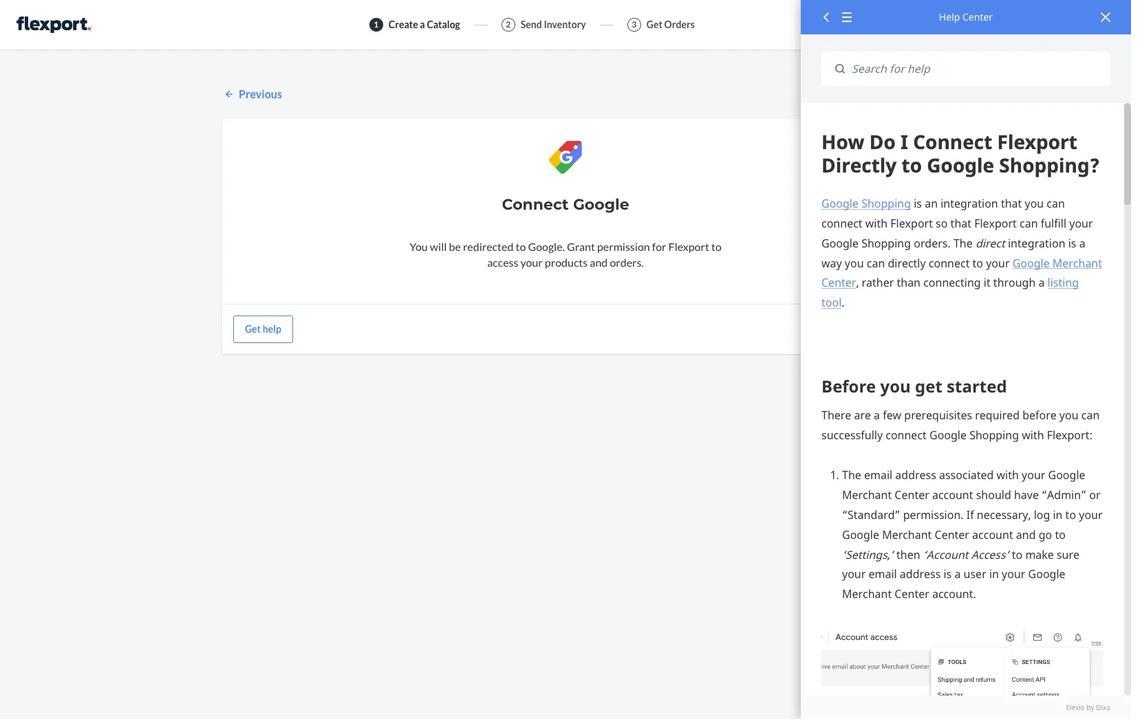 Task type: vqa. For each thing, say whether or not it's contained in the screenshot.
verify
yes



Task type: locate. For each thing, give the bounding box(es) containing it.
for
[[652, 240, 666, 253]]

1 horizontal spatial your
[[873, 667, 892, 678]]

to inside "we were unable to complete this integration. please verify your credentials and the integration requirements and try again."
[[917, 653, 926, 665]]

help
[[939, 10, 960, 23]]

your up requirements
[[873, 667, 892, 678]]

integration
[[976, 667, 1023, 678]]

connect
[[502, 195, 569, 214]]

permission
[[597, 240, 650, 253]]

previous
[[239, 87, 282, 100]]

to right flexport
[[711, 240, 722, 253]]

feedback link
[[973, 17, 1040, 32]]

0 vertical spatial your
[[521, 256, 543, 269]]

flexport logo image
[[17, 17, 91, 33]]

and down credentials in the right of the page
[[906, 680, 921, 692]]

access
[[487, 256, 518, 269]]

2
[[506, 20, 511, 30]]

to up access
[[516, 240, 526, 253]]

get inside button
[[245, 323, 261, 335]]

to up credentials in the right of the page
[[917, 653, 926, 665]]

get help button
[[233, 315, 293, 343]]

1 vertical spatial get
[[245, 323, 261, 335]]

2 horizontal spatial and
[[943, 667, 958, 678]]

your inside 'you will be redirected to google. grant permission for flexport to access your products and orders.'
[[521, 256, 543, 269]]

google.
[[528, 240, 565, 253]]

1 vertical spatial your
[[873, 667, 892, 678]]

to
[[516, 240, 526, 253], [711, 240, 722, 253], [917, 653, 926, 665]]

please
[[1037, 653, 1064, 665]]

and down 'grant'
[[590, 256, 608, 269]]

1 horizontal spatial get
[[647, 19, 662, 30]]

your down the google.
[[521, 256, 543, 269]]

connect google
[[502, 195, 629, 214]]

2 horizontal spatial to
[[917, 653, 926, 665]]

we
[[847, 653, 861, 665]]

and
[[590, 256, 608, 269], [943, 667, 958, 678], [906, 680, 921, 692]]

flexport
[[668, 240, 709, 253]]

again.
[[937, 680, 962, 692]]

0 horizontal spatial your
[[521, 256, 543, 269]]

and up again.
[[943, 667, 958, 678]]

get
[[647, 19, 662, 30], [245, 323, 261, 335]]

unable
[[886, 653, 915, 665]]

help center
[[939, 10, 993, 23]]

your inside "we were unable to complete this integration. please verify your credentials and the integration requirements and try again."
[[873, 667, 892, 678]]

dixa
[[1096, 703, 1110, 713]]

get for get help
[[245, 323, 261, 335]]

0 horizontal spatial get
[[245, 323, 261, 335]]

a
[[420, 19, 425, 30]]

2 vertical spatial and
[[906, 680, 921, 692]]

0 vertical spatial get
[[647, 19, 662, 30]]

0 vertical spatial and
[[590, 256, 608, 269]]

redirected
[[463, 240, 513, 253]]

your
[[521, 256, 543, 269], [873, 667, 892, 678]]

elevio
[[1066, 703, 1085, 713]]

verify
[[847, 667, 871, 678]]

0 horizontal spatial and
[[590, 256, 608, 269]]

orders
[[664, 19, 695, 30]]

get right the 3
[[647, 19, 662, 30]]

get left help
[[245, 323, 261, 335]]



Task type: describe. For each thing, give the bounding box(es) containing it.
send inventory
[[521, 19, 586, 30]]

will
[[430, 240, 447, 253]]

elevio by dixa
[[1066, 703, 1110, 713]]

1 horizontal spatial and
[[906, 680, 921, 692]]

products
[[545, 256, 588, 269]]

the
[[960, 667, 974, 678]]

get orders
[[647, 19, 695, 30]]

be
[[449, 240, 461, 253]]

3
[[632, 20, 637, 30]]

requirements
[[847, 680, 904, 692]]

try
[[923, 680, 935, 692]]

send
[[521, 19, 542, 30]]

0 horizontal spatial to
[[516, 240, 526, 253]]

were
[[863, 653, 884, 665]]

ojiud image
[[1083, 671, 1104, 692]]

create
[[389, 19, 418, 30]]

get help
[[245, 323, 281, 335]]

we were unable to complete this integration. please verify your credentials and the integration requirements and try again.
[[847, 653, 1064, 692]]

catalog
[[427, 19, 460, 30]]

close toast image
[[1091, 666, 1105, 680]]

1
[[374, 20, 379, 30]]

1 horizontal spatial to
[[711, 240, 722, 253]]

elevio by dixa link
[[821, 703, 1110, 713]]

log out
[[1076, 17, 1115, 30]]

credentials
[[894, 667, 941, 678]]

feedback
[[993, 17, 1040, 30]]

previous link
[[222, 87, 909, 102]]

1 vertical spatial and
[[943, 667, 958, 678]]

inventory
[[544, 19, 586, 30]]

this
[[969, 653, 984, 665]]

orders.
[[610, 256, 644, 269]]

help
[[263, 323, 281, 335]]

integration.
[[986, 653, 1035, 665]]

complete
[[927, 653, 967, 665]]

Search search field
[[845, 52, 1110, 86]]

out
[[1095, 17, 1115, 30]]

log
[[1076, 17, 1093, 30]]

grant
[[567, 240, 595, 253]]

by
[[1087, 703, 1094, 713]]

you
[[409, 240, 428, 253]]

and inside 'you will be redirected to google. grant permission for flexport to access your products and orders.'
[[590, 256, 608, 269]]

center
[[963, 10, 993, 23]]

get for get orders
[[647, 19, 662, 30]]

create a catalog
[[389, 19, 460, 30]]

google
[[573, 195, 629, 214]]

log out button
[[1056, 17, 1115, 32]]

you will be redirected to google. grant permission for flexport to access your products and orders.
[[409, 240, 722, 269]]



